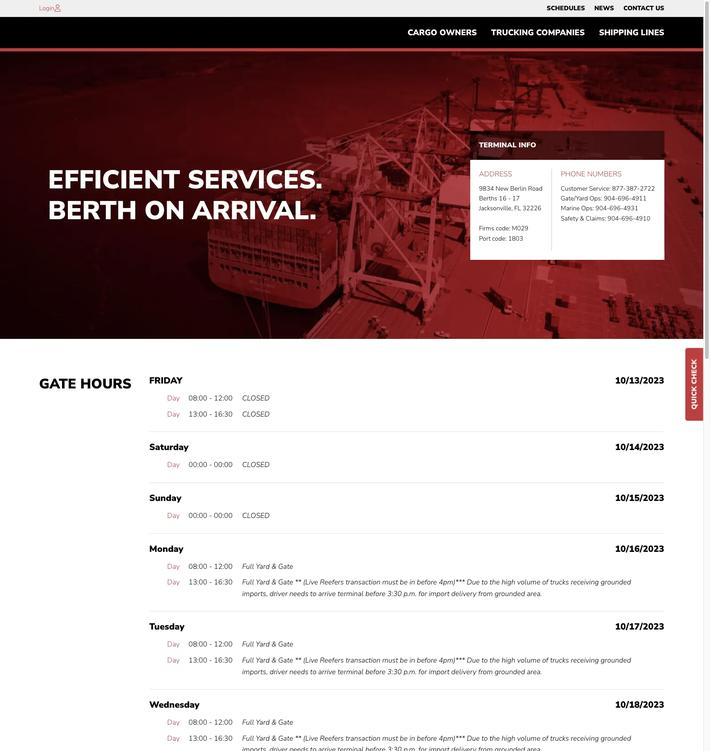 Task type: vqa. For each thing, say whether or not it's contained in the screenshot.


Task type: describe. For each thing, give the bounding box(es) containing it.
services.
[[188, 162, 323, 197]]

08:00 - 12:00 for friday
[[189, 394, 233, 404]]

m029
[[512, 224, 529, 233]]

4910
[[636, 214, 651, 223]]

(live for wednesday
[[303, 734, 318, 744]]

info
[[519, 140, 537, 150]]

reefers for monday
[[320, 578, 344, 588]]

2722
[[640, 184, 655, 193]]

08:00 for monday
[[189, 562, 207, 572]]

shipping lines link
[[592, 24, 672, 42]]

area. for 10/17/2023
[[527, 667, 542, 677]]

8 day from the top
[[167, 656, 180, 666]]

menu bar containing cargo owners
[[401, 24, 672, 42]]

4931
[[624, 204, 639, 213]]

trucking companies link
[[484, 24, 592, 42]]

news link
[[595, 2, 614, 15]]

13:00 - 16:30 for tuesday
[[189, 656, 233, 666]]

9834 new berlin road berths 16 - 17 jacksonville, fl 32226
[[479, 184, 543, 213]]

0 vertical spatial ops:
[[590, 194, 603, 203]]

13:00 for monday
[[189, 578, 207, 588]]

import for 10/18/2023
[[429, 746, 450, 752]]

9 day from the top
[[167, 718, 180, 728]]

on
[[144, 193, 185, 228]]

for for 10/16/2023
[[419, 589, 427, 599]]

quick
[[690, 387, 700, 410]]

be for 10/16/2023
[[400, 578, 408, 588]]

full yard & gate ** (live reefers transaction must be in before 4pm)*** due to the high volume of trucks receiving grounded imports, driver needs to arrive terminal before 3:30 p.m. for import delivery from grounded area. for 10/17/2023
[[242, 656, 631, 677]]

p.m. for 10/17/2023
[[404, 667, 417, 677]]

needs for wednesday
[[290, 746, 309, 752]]

terminal info
[[479, 140, 537, 150]]

import for 10/16/2023
[[429, 589, 450, 599]]

fl
[[515, 204, 521, 213]]

contact
[[624, 4, 654, 13]]

** for tuesday
[[295, 656, 302, 666]]

menu bar containing schedules
[[542, 2, 669, 15]]

12:00 for tuesday
[[214, 640, 233, 650]]

needs for tuesday
[[290, 667, 309, 677]]

friday
[[149, 375, 183, 387]]

0 vertical spatial code:
[[496, 224, 511, 233]]

transaction for monday
[[346, 578, 381, 588]]

the for 10/18/2023
[[490, 734, 500, 744]]

berths
[[479, 194, 498, 203]]

berlin
[[511, 184, 527, 193]]

08:00 - 12:00 for monday
[[189, 562, 233, 572]]

for for 10/17/2023
[[419, 667, 427, 677]]

customer service: 877-387-2722 gate/yard ops: 904-696-4911 marine ops: 904-696-4931 safety & claims: 904-696-4910
[[561, 184, 655, 223]]

contact us
[[624, 4, 665, 13]]

(live for monday
[[303, 578, 318, 588]]

phone numbers
[[561, 169, 622, 179]]

login
[[39, 4, 54, 13]]

cargo owners link
[[401, 24, 484, 42]]

terminal for tuesday
[[338, 667, 364, 677]]

reefers for tuesday
[[320, 656, 344, 666]]

driver for wednesday
[[270, 746, 288, 752]]

road
[[528, 184, 543, 193]]

5 yard from the top
[[256, 718, 270, 728]]

16:30 for tuesday
[[214, 656, 233, 666]]

trucks for 10/17/2023
[[551, 656, 569, 666]]

firms
[[479, 224, 495, 233]]

1 full from the top
[[242, 562, 254, 572]]

13:00 for friday
[[189, 410, 207, 419]]

12:00 for friday
[[214, 394, 233, 404]]

in for 10/17/2023
[[410, 656, 415, 666]]

claims:
[[586, 214, 606, 223]]

trucks for 10/18/2023
[[551, 734, 569, 744]]

driver for monday
[[270, 589, 288, 599]]

10/16/2023
[[616, 543, 665, 555]]

9834
[[479, 184, 494, 193]]

service:
[[589, 184, 611, 193]]

877-
[[613, 184, 626, 193]]

5 full from the top
[[242, 718, 254, 728]]

16:30 for monday
[[214, 578, 233, 588]]

marine
[[561, 204, 580, 213]]

reefers for wednesday
[[320, 734, 344, 744]]

monday
[[149, 543, 183, 555]]

cargo owners
[[408, 27, 477, 38]]

in for 10/16/2023
[[410, 578, 415, 588]]

p.m. for 10/18/2023
[[404, 746, 417, 752]]

from for 10/17/2023
[[479, 667, 493, 677]]

imports, for monday
[[242, 589, 268, 599]]

tuesday
[[149, 621, 185, 633]]

jacksonville,
[[479, 204, 513, 213]]

schedules
[[547, 4, 585, 13]]

1 vertical spatial ops:
[[582, 204, 594, 213]]

6 day from the top
[[167, 578, 180, 588]]

arrive for tuesday
[[318, 667, 336, 677]]

from for 10/16/2023
[[479, 589, 493, 599]]

0 vertical spatial 696-
[[618, 194, 632, 203]]

closed for saturday
[[242, 460, 270, 470]]

5 day from the top
[[167, 562, 180, 572]]

gate/yard
[[561, 194, 588, 203]]

must for wednesday
[[382, 734, 398, 744]]

new
[[496, 184, 509, 193]]

2 closed from the top
[[242, 410, 270, 419]]

port
[[479, 234, 491, 243]]

3 yard from the top
[[256, 640, 270, 650]]

terminal for wednesday
[[338, 746, 364, 752]]

trucking
[[491, 27, 534, 38]]

safety
[[561, 214, 579, 223]]

delivery for 10/18/2023
[[452, 746, 477, 752]]

gate hours
[[39, 375, 132, 394]]

1 vertical spatial 904-
[[596, 204, 610, 213]]

4 full from the top
[[242, 656, 254, 666]]

16
[[499, 194, 507, 203]]

6 yard from the top
[[256, 734, 270, 744]]

12:00 for monday
[[214, 562, 233, 572]]

sunday
[[149, 492, 181, 504]]

phone
[[561, 169, 586, 179]]

3:30 for wednesday
[[388, 746, 402, 752]]

berth
[[48, 193, 137, 228]]

arrival.
[[192, 193, 317, 228]]

10 day from the top
[[167, 734, 180, 744]]

transaction for wednesday
[[346, 734, 381, 744]]

10/15/2023
[[616, 492, 665, 504]]

closed for sunday
[[242, 511, 270, 521]]

efficient
[[48, 162, 180, 197]]

due for 10/16/2023
[[467, 578, 480, 588]]

schedules link
[[547, 2, 585, 15]]

saturday
[[149, 442, 189, 454]]

0 vertical spatial 904-
[[604, 194, 618, 203]]

08:00 for friday
[[189, 394, 207, 404]]



Task type: locate. For each thing, give the bounding box(es) containing it.
be
[[400, 578, 408, 588], [400, 656, 408, 666], [400, 734, 408, 744]]

must for tuesday
[[382, 656, 398, 666]]

full yard & gate for monday
[[242, 562, 293, 572]]

p.m.
[[404, 589, 417, 599], [404, 667, 417, 677], [404, 746, 417, 752]]

0 vertical spatial p.m.
[[404, 589, 417, 599]]

1 full yard & gate from the top
[[242, 562, 293, 572]]

1 vertical spatial area.
[[527, 667, 542, 677]]

1 vertical spatial 696-
[[610, 204, 624, 213]]

receiving
[[571, 578, 599, 588], [571, 656, 599, 666], [571, 734, 599, 744]]

1 vertical spatial imports,
[[242, 667, 268, 677]]

ops: down service:
[[590, 194, 603, 203]]

3 arrive from the top
[[318, 746, 336, 752]]

0 vertical spatial high
[[502, 578, 516, 588]]

0 vertical spatial 4pm)***
[[439, 578, 465, 588]]

in for 10/18/2023
[[410, 734, 415, 744]]

4 13:00 from the top
[[189, 734, 207, 744]]

customer
[[561, 184, 588, 193]]

terminal
[[338, 589, 364, 599], [338, 667, 364, 677], [338, 746, 364, 752]]

2 vertical spatial 3:30
[[388, 746, 402, 752]]

2 13:00 from the top
[[189, 578, 207, 588]]

3 the from the top
[[490, 734, 500, 744]]

2 4pm)*** from the top
[[439, 656, 465, 666]]

1 vertical spatial code:
[[492, 234, 507, 243]]

1 vertical spatial full yard & gate ** (live reefers transaction must be in before 4pm)*** due to the high volume of trucks receiving grounded imports, driver needs to arrive terminal before 3:30 p.m. for import delivery from grounded area.
[[242, 656, 631, 677]]

high for 10/18/2023
[[502, 734, 516, 744]]

high
[[502, 578, 516, 588], [502, 656, 516, 666], [502, 734, 516, 744]]

12:00
[[214, 394, 233, 404], [214, 562, 233, 572], [214, 640, 233, 650], [214, 718, 233, 728]]

2 vertical spatial must
[[382, 734, 398, 744]]

904-
[[604, 194, 618, 203], [596, 204, 610, 213], [608, 214, 622, 223]]

(live for tuesday
[[303, 656, 318, 666]]

1 needs from the top
[[290, 589, 309, 599]]

0 vertical spatial driver
[[270, 589, 288, 599]]

full yard & gate
[[242, 562, 293, 572], [242, 640, 293, 650], [242, 718, 293, 728]]

trucks for 10/16/2023
[[551, 578, 569, 588]]

due for 10/18/2023
[[467, 734, 480, 744]]

0 vertical spatial full yard & gate ** (live reefers transaction must be in before 4pm)*** due to the high volume of trucks receiving grounded imports, driver needs to arrive terminal before 3:30 p.m. for import delivery from grounded area.
[[242, 578, 631, 599]]

1 vertical spatial 00:00 - 00:00
[[189, 511, 233, 521]]

0 vertical spatial in
[[410, 578, 415, 588]]

3 reefers from the top
[[320, 734, 344, 744]]

of for 10/17/2023
[[543, 656, 549, 666]]

user image
[[54, 4, 61, 12]]

receiving for 10/17/2023
[[571, 656, 599, 666]]

0 vertical spatial terminal
[[338, 589, 364, 599]]

2 imports, from the top
[[242, 667, 268, 677]]

4pm)*** for 10/16/2023
[[439, 578, 465, 588]]

13:00 for tuesday
[[189, 656, 207, 666]]

13:00 - 16:30 for wednesday
[[189, 734, 233, 744]]

2 vertical spatial be
[[400, 734, 408, 744]]

transaction for tuesday
[[346, 656, 381, 666]]

2 arrive from the top
[[318, 667, 336, 677]]

1 the from the top
[[490, 578, 500, 588]]

import
[[429, 589, 450, 599], [429, 667, 450, 677], [429, 746, 450, 752]]

** for monday
[[295, 578, 302, 588]]

2 vertical spatial from
[[479, 746, 493, 752]]

12:00 for wednesday
[[214, 718, 233, 728]]

full yard & gate ** (live reefers transaction must be in before 4pm)*** due to the high volume of trucks receiving grounded imports, driver needs to arrive terminal before 3:30 p.m. for import delivery from grounded area.
[[242, 578, 631, 599], [242, 656, 631, 677], [242, 734, 631, 752]]

16:30 for friday
[[214, 410, 233, 419]]

3 (live from the top
[[303, 734, 318, 744]]

2 vertical spatial arrive
[[318, 746, 336, 752]]

0 vertical spatial the
[[490, 578, 500, 588]]

0 vertical spatial trucks
[[551, 578, 569, 588]]

2 3:30 from the top
[[388, 667, 402, 677]]

3 area. from the top
[[527, 746, 542, 752]]

4 13:00 - 16:30 from the top
[[189, 734, 233, 744]]

ops: up claims:
[[582, 204, 594, 213]]

3 16:30 from the top
[[214, 656, 233, 666]]

1 high from the top
[[502, 578, 516, 588]]

the
[[490, 578, 500, 588], [490, 656, 500, 666], [490, 734, 500, 744]]

due for 10/17/2023
[[467, 656, 480, 666]]

1 4pm)*** from the top
[[439, 578, 465, 588]]

2 full from the top
[[242, 578, 254, 588]]

3 4pm)*** from the top
[[439, 734, 465, 744]]

2 import from the top
[[429, 667, 450, 677]]

1 vertical spatial 3:30
[[388, 667, 402, 677]]

wednesday
[[149, 699, 200, 711]]

cargo
[[408, 27, 438, 38]]

0 vertical spatial area.
[[527, 589, 542, 599]]

3 be from the top
[[400, 734, 408, 744]]

08:00 for wednesday
[[189, 718, 207, 728]]

0 vertical spatial full yard & gate
[[242, 562, 293, 572]]

code: up "1803"
[[496, 224, 511, 233]]

receiving for 10/18/2023
[[571, 734, 599, 744]]

efficient services. berth on arrival.
[[48, 162, 323, 228]]

delivery for 10/16/2023
[[452, 589, 477, 599]]

4 day from the top
[[167, 511, 180, 521]]

0 vertical spatial 3:30
[[388, 589, 402, 599]]

full
[[242, 562, 254, 572], [242, 578, 254, 588], [242, 640, 254, 650], [242, 656, 254, 666], [242, 718, 254, 728], [242, 734, 254, 744]]

1 due from the top
[[467, 578, 480, 588]]

2 needs from the top
[[290, 667, 309, 677]]

2 area. from the top
[[527, 667, 542, 677]]

from for 10/18/2023
[[479, 746, 493, 752]]

0 vertical spatial menu bar
[[542, 2, 669, 15]]

2 vertical spatial p.m.
[[404, 746, 417, 752]]

owners
[[440, 27, 477, 38]]

0 vertical spatial reefers
[[320, 578, 344, 588]]

3 full yard & gate from the top
[[242, 718, 293, 728]]

1 vertical spatial of
[[543, 656, 549, 666]]

4pm)*** for 10/17/2023
[[439, 656, 465, 666]]

from
[[479, 589, 493, 599], [479, 667, 493, 677], [479, 746, 493, 752]]

2 full yard & gate from the top
[[242, 640, 293, 650]]

2 day from the top
[[167, 410, 180, 419]]

1 vertical spatial terminal
[[338, 667, 364, 677]]

volume for 10/17/2023
[[517, 656, 541, 666]]

terminal
[[479, 140, 517, 150]]

00:00 - 00:00
[[189, 460, 233, 470], [189, 511, 233, 521]]

area. for 10/18/2023
[[527, 746, 542, 752]]

0 vertical spatial for
[[419, 589, 427, 599]]

4 yard from the top
[[256, 656, 270, 666]]

1 00:00 - 00:00 from the top
[[189, 460, 233, 470]]

quick check link
[[686, 348, 704, 421]]

1 in from the top
[[410, 578, 415, 588]]

of for 10/16/2023
[[543, 578, 549, 588]]

2 (live from the top
[[303, 656, 318, 666]]

0 vertical spatial must
[[382, 578, 398, 588]]

2 vertical spatial imports,
[[242, 746, 268, 752]]

lines
[[641, 27, 665, 38]]

4911
[[632, 194, 647, 203]]

1 terminal from the top
[[338, 589, 364, 599]]

2 vertical spatial full yard & gate ** (live reefers transaction must be in before 4pm)*** due to the high volume of trucks receiving grounded imports, driver needs to arrive terminal before 3:30 p.m. for import delivery from grounded area.
[[242, 734, 631, 752]]

0 vertical spatial from
[[479, 589, 493, 599]]

closed for friday
[[242, 394, 270, 404]]

3 p.m. from the top
[[404, 746, 417, 752]]

1 closed from the top
[[242, 394, 270, 404]]

3 needs from the top
[[290, 746, 309, 752]]

0 vertical spatial transaction
[[346, 578, 381, 588]]

2 the from the top
[[490, 656, 500, 666]]

1 vertical spatial due
[[467, 656, 480, 666]]

1 vertical spatial driver
[[270, 667, 288, 677]]

1 arrive from the top
[[318, 589, 336, 599]]

volume for 10/16/2023
[[517, 578, 541, 588]]

2 trucks from the top
[[551, 656, 569, 666]]

transaction
[[346, 578, 381, 588], [346, 656, 381, 666], [346, 734, 381, 744]]

1 transaction from the top
[[346, 578, 381, 588]]

1 vertical spatial receiving
[[571, 656, 599, 666]]

menu bar
[[542, 2, 669, 15], [401, 24, 672, 42]]

1 vertical spatial needs
[[290, 667, 309, 677]]

1 from from the top
[[479, 589, 493, 599]]

full yard & gate for tuesday
[[242, 640, 293, 650]]

arrive
[[318, 589, 336, 599], [318, 667, 336, 677], [318, 746, 336, 752]]

login link
[[39, 4, 54, 13]]

904- up claims:
[[596, 204, 610, 213]]

1 vertical spatial import
[[429, 667, 450, 677]]

1 vertical spatial **
[[295, 656, 302, 666]]

- inside 9834 new berlin road berths 16 - 17 jacksonville, fl 32226
[[508, 194, 511, 203]]

0 vertical spatial import
[[429, 589, 450, 599]]

1 vertical spatial volume
[[517, 656, 541, 666]]

2 vertical spatial due
[[467, 734, 480, 744]]

1 vertical spatial high
[[502, 656, 516, 666]]

10/17/2023
[[616, 621, 665, 633]]

driver for tuesday
[[270, 667, 288, 677]]

4 closed from the top
[[242, 511, 270, 521]]

6 full from the top
[[242, 734, 254, 744]]

terminal for monday
[[338, 589, 364, 599]]

code: right 'port'
[[492, 234, 507, 243]]

3:30
[[388, 589, 402, 599], [388, 667, 402, 677], [388, 746, 402, 752]]

1 vertical spatial in
[[410, 656, 415, 666]]

17
[[513, 194, 520, 203]]

387-
[[626, 184, 640, 193]]

1 08:00 - 12:00 from the top
[[189, 394, 233, 404]]

2 vertical spatial 4pm)***
[[439, 734, 465, 744]]

1 must from the top
[[382, 578, 398, 588]]

1 vertical spatial menu bar
[[401, 24, 672, 42]]

of for 10/18/2023
[[543, 734, 549, 744]]

13:00 - 16:30 for monday
[[189, 578, 233, 588]]

arrive for monday
[[318, 589, 336, 599]]

yard
[[256, 562, 270, 572], [256, 578, 270, 588], [256, 640, 270, 650], [256, 656, 270, 666], [256, 718, 270, 728], [256, 734, 270, 744]]

3 day from the top
[[167, 460, 180, 470]]

2 vertical spatial receiving
[[571, 734, 599, 744]]

0 vertical spatial be
[[400, 578, 408, 588]]

1 08:00 from the top
[[189, 394, 207, 404]]

1 vertical spatial delivery
[[452, 667, 477, 677]]

2 vertical spatial in
[[410, 734, 415, 744]]

3 trucks from the top
[[551, 734, 569, 744]]

08:00 - 12:00
[[189, 394, 233, 404], [189, 562, 233, 572], [189, 640, 233, 650], [189, 718, 233, 728]]

1 import from the top
[[429, 589, 450, 599]]

2 be from the top
[[400, 656, 408, 666]]

3 high from the top
[[502, 734, 516, 744]]

3 closed from the top
[[242, 460, 270, 470]]

area.
[[527, 589, 542, 599], [527, 667, 542, 677], [527, 746, 542, 752]]

3 due from the top
[[467, 734, 480, 744]]

4 08:00 - 12:00 from the top
[[189, 718, 233, 728]]

00:00
[[189, 460, 207, 470], [214, 460, 233, 470], [189, 511, 207, 521], [214, 511, 233, 521]]

2 vertical spatial 904-
[[608, 214, 622, 223]]

696-
[[618, 194, 632, 203], [610, 204, 624, 213], [622, 214, 636, 223]]

volume for 10/18/2023
[[517, 734, 541, 744]]

1 vertical spatial reefers
[[320, 656, 344, 666]]

08:00 - 12:00 for wednesday
[[189, 718, 233, 728]]

1 vertical spatial (live
[[303, 656, 318, 666]]

trucks
[[551, 578, 569, 588], [551, 656, 569, 666], [551, 734, 569, 744]]

2 vertical spatial **
[[295, 734, 302, 744]]

2 vertical spatial import
[[429, 746, 450, 752]]

driver
[[270, 589, 288, 599], [270, 667, 288, 677], [270, 746, 288, 752]]

32226
[[523, 204, 542, 213]]

0 vertical spatial arrive
[[318, 589, 336, 599]]

2 vertical spatial volume
[[517, 734, 541, 744]]

0 vertical spatial due
[[467, 578, 480, 588]]

0 vertical spatial volume
[[517, 578, 541, 588]]

2 vertical spatial full yard & gate
[[242, 718, 293, 728]]

0 vertical spatial imports,
[[242, 589, 268, 599]]

3 13:00 from the top
[[189, 656, 207, 666]]

full yard & gate for wednesday
[[242, 718, 293, 728]]

1 vertical spatial must
[[382, 656, 398, 666]]

1 full yard & gate ** (live reefers transaction must be in before 4pm)*** due to the high volume of trucks receiving grounded imports, driver needs to arrive terminal before 3:30 p.m. for import delivery from grounded area. from the top
[[242, 578, 631, 599]]

1 vertical spatial arrive
[[318, 667, 336, 677]]

2 terminal from the top
[[338, 667, 364, 677]]

to
[[482, 578, 488, 588], [310, 589, 317, 599], [482, 656, 488, 666], [310, 667, 317, 677], [482, 734, 488, 744], [310, 746, 317, 752]]

1 vertical spatial full yard & gate
[[242, 640, 293, 650]]

arrive for wednesday
[[318, 746, 336, 752]]

1 13:00 from the top
[[189, 410, 207, 419]]

companies
[[537, 27, 585, 38]]

volume
[[517, 578, 541, 588], [517, 656, 541, 666], [517, 734, 541, 744]]

1 reefers from the top
[[320, 578, 344, 588]]

1 12:00 from the top
[[214, 394, 233, 404]]

check
[[690, 360, 700, 385]]

1 3:30 from the top
[[388, 589, 402, 599]]

hours
[[80, 375, 132, 394]]

firms code:  m029 port code:  1803
[[479, 224, 529, 243]]

full yard & gate ** (live reefers transaction must be in before 4pm)*** due to the high volume of trucks receiving grounded imports, driver needs to arrive terminal before 3:30 p.m. for import delivery from grounded area. for 10/16/2023
[[242, 578, 631, 599]]

2 in from the top
[[410, 656, 415, 666]]

2 vertical spatial (live
[[303, 734, 318, 744]]

3 full yard & gate ** (live reefers transaction must be in before 4pm)*** due to the high volume of trucks receiving grounded imports, driver needs to arrive terminal before 3:30 p.m. for import delivery from grounded area. from the top
[[242, 734, 631, 752]]

1 for from the top
[[419, 589, 427, 599]]

1 vertical spatial the
[[490, 656, 500, 666]]

0 vertical spatial receiving
[[571, 578, 599, 588]]

code:
[[496, 224, 511, 233], [492, 234, 507, 243]]

us
[[656, 4, 665, 13]]

menu bar up shipping
[[542, 2, 669, 15]]

2 must from the top
[[382, 656, 398, 666]]

0 vertical spatial **
[[295, 578, 302, 588]]

2 vertical spatial for
[[419, 746, 427, 752]]

1 vertical spatial transaction
[[346, 656, 381, 666]]

2 due from the top
[[467, 656, 480, 666]]

1 (live from the top
[[303, 578, 318, 588]]

3 08:00 from the top
[[189, 640, 207, 650]]

08:00 - 12:00 for tuesday
[[189, 640, 233, 650]]

contact us link
[[624, 2, 665, 15]]

1 vertical spatial be
[[400, 656, 408, 666]]

0 vertical spatial needs
[[290, 589, 309, 599]]

of
[[543, 578, 549, 588], [543, 656, 549, 666], [543, 734, 549, 744]]

10/14/2023
[[616, 442, 665, 454]]

1 vertical spatial 4pm)***
[[439, 656, 465, 666]]

3 12:00 from the top
[[214, 640, 233, 650]]

4 08:00 from the top
[[189, 718, 207, 728]]

1 day from the top
[[167, 394, 180, 404]]

2 vertical spatial delivery
[[452, 746, 477, 752]]

2 vertical spatial 696-
[[622, 214, 636, 223]]

2 vertical spatial of
[[543, 734, 549, 744]]

904- down 877-
[[604, 194, 618, 203]]

imports, for tuesday
[[242, 667, 268, 677]]

1 vertical spatial from
[[479, 667, 493, 677]]

-
[[508, 194, 511, 203], [209, 394, 212, 404], [209, 410, 212, 419], [209, 460, 212, 470], [209, 511, 212, 521], [209, 562, 212, 572], [209, 578, 212, 588], [209, 640, 212, 650], [209, 656, 212, 666], [209, 718, 212, 728], [209, 734, 212, 744]]

numbers
[[588, 169, 622, 179]]

imports,
[[242, 589, 268, 599], [242, 667, 268, 677], [242, 746, 268, 752]]

needs for monday
[[290, 589, 309, 599]]

3 of from the top
[[543, 734, 549, 744]]

4 16:30 from the top
[[214, 734, 233, 744]]

2 yard from the top
[[256, 578, 270, 588]]

3 full from the top
[[242, 640, 254, 650]]

1 delivery from the top
[[452, 589, 477, 599]]

2 08:00 - 12:00 from the top
[[189, 562, 233, 572]]

16:30
[[214, 410, 233, 419], [214, 578, 233, 588], [214, 656, 233, 666], [214, 734, 233, 744]]

0 vertical spatial of
[[543, 578, 549, 588]]

for
[[419, 589, 427, 599], [419, 667, 427, 677], [419, 746, 427, 752]]

13:00 for wednesday
[[189, 734, 207, 744]]

be for 10/18/2023
[[400, 734, 408, 744]]

high for 10/16/2023
[[502, 578, 516, 588]]

imports, for wednesday
[[242, 746, 268, 752]]

1 vertical spatial trucks
[[551, 656, 569, 666]]

&
[[580, 214, 585, 223], [272, 562, 277, 572], [272, 578, 277, 588], [272, 640, 277, 650], [272, 656, 277, 666], [272, 718, 277, 728], [272, 734, 277, 744]]

1 13:00 - 16:30 from the top
[[189, 410, 233, 419]]

news
[[595, 4, 614, 13]]

& inside customer service: 877-387-2722 gate/yard ops: 904-696-4911 marine ops: 904-696-4931 safety & claims: 904-696-4910
[[580, 214, 585, 223]]

the for 10/16/2023
[[490, 578, 500, 588]]

2 p.m. from the top
[[404, 667, 417, 677]]

1 16:30 from the top
[[214, 410, 233, 419]]

0 vertical spatial delivery
[[452, 589, 477, 599]]

13:00 - 16:30 for friday
[[189, 410, 233, 419]]

trucking companies
[[491, 27, 585, 38]]

3:30 for monday
[[388, 589, 402, 599]]

00:00 - 00:00 for saturday
[[189, 460, 233, 470]]

for for 10/18/2023
[[419, 746, 427, 752]]

4pm)***
[[439, 578, 465, 588], [439, 656, 465, 666], [439, 734, 465, 744]]

needs
[[290, 589, 309, 599], [290, 667, 309, 677], [290, 746, 309, 752]]

2 from from the top
[[479, 667, 493, 677]]

2 driver from the top
[[270, 667, 288, 677]]

10/13/2023
[[616, 375, 665, 387]]

4 12:00 from the top
[[214, 718, 233, 728]]

0 vertical spatial (live
[[303, 578, 318, 588]]

quick check
[[690, 360, 700, 410]]

import for 10/17/2023
[[429, 667, 450, 677]]

1 trucks from the top
[[551, 578, 569, 588]]

1 vertical spatial p.m.
[[404, 667, 417, 677]]

2 vertical spatial trucks
[[551, 734, 569, 744]]

2 00:00 - 00:00 from the top
[[189, 511, 233, 521]]

3 in from the top
[[410, 734, 415, 744]]

**
[[295, 578, 302, 588], [295, 656, 302, 666], [295, 734, 302, 744]]

1 area. from the top
[[527, 589, 542, 599]]

delivery for 10/17/2023
[[452, 667, 477, 677]]

shipping lines
[[599, 27, 665, 38]]

2 16:30 from the top
[[214, 578, 233, 588]]

before
[[417, 578, 437, 588], [366, 589, 386, 599], [417, 656, 437, 666], [366, 667, 386, 677], [417, 734, 437, 744], [366, 746, 386, 752]]

08:00 for tuesday
[[189, 640, 207, 650]]

2 vertical spatial reefers
[[320, 734, 344, 744]]

receiving for 10/16/2023
[[571, 578, 599, 588]]

full yard & gate ** (live reefers transaction must be in before 4pm)*** due to the high volume of trucks receiving grounded imports, driver needs to arrive terminal before 3:30 p.m. for import delivery from grounded area. for 10/18/2023
[[242, 734, 631, 752]]

2 vertical spatial driver
[[270, 746, 288, 752]]

** for wednesday
[[295, 734, 302, 744]]

shipping
[[599, 27, 639, 38]]

must for monday
[[382, 578, 398, 588]]

p.m. for 10/16/2023
[[404, 589, 417, 599]]

2 vertical spatial terminal
[[338, 746, 364, 752]]

2 vertical spatial area.
[[527, 746, 542, 752]]

2 vertical spatial high
[[502, 734, 516, 744]]

menu bar down schedules link
[[401, 24, 672, 42]]

be for 10/17/2023
[[400, 656, 408, 666]]

1 vertical spatial for
[[419, 667, 427, 677]]

address
[[479, 169, 512, 179]]

the for 10/17/2023
[[490, 656, 500, 666]]

2 vertical spatial needs
[[290, 746, 309, 752]]

3 driver from the top
[[270, 746, 288, 752]]

1 yard from the top
[[256, 562, 270, 572]]

day
[[167, 394, 180, 404], [167, 410, 180, 419], [167, 460, 180, 470], [167, 511, 180, 521], [167, 562, 180, 572], [167, 578, 180, 588], [167, 640, 180, 650], [167, 656, 180, 666], [167, 718, 180, 728], [167, 734, 180, 744]]

area. for 10/16/2023
[[527, 589, 542, 599]]

1803
[[509, 234, 524, 243]]

10/18/2023
[[616, 699, 665, 711]]

2 vertical spatial the
[[490, 734, 500, 744]]

904- right claims:
[[608, 214, 622, 223]]

high for 10/17/2023
[[502, 656, 516, 666]]

16:30 for wednesday
[[214, 734, 233, 744]]

3 must from the top
[[382, 734, 398, 744]]

4pm)*** for 10/18/2023
[[439, 734, 465, 744]]

7 day from the top
[[167, 640, 180, 650]]

0 vertical spatial 00:00 - 00:00
[[189, 460, 233, 470]]



